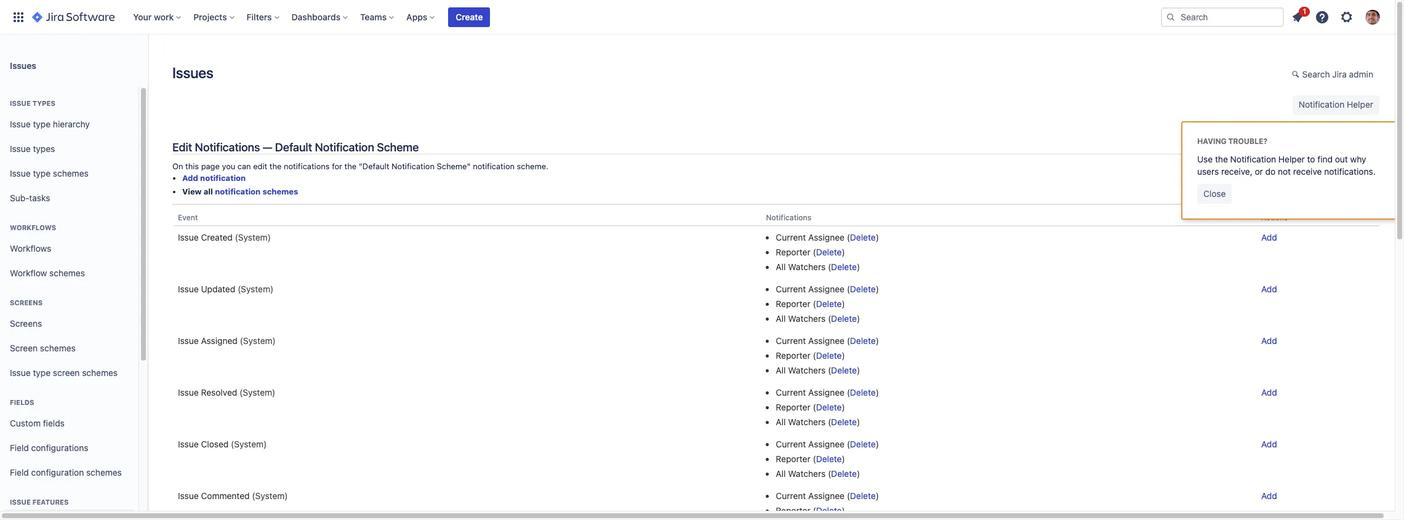 Task type: describe. For each thing, give the bounding box(es) containing it.
issue features
[[10, 498, 69, 506]]

appswitcher icon image
[[11, 10, 26, 24]]

workflows for workflows link
[[10, 243, 51, 253]]

1 vertical spatial notifications
[[766, 213, 812, 222]]

watchers for issue resolved (system)
[[788, 417, 826, 427]]

screen
[[10, 343, 38, 353]]

custom fields link
[[5, 411, 134, 436]]

issue type schemes link
[[5, 161, 134, 186]]

reporter for issue resolved (system)
[[776, 402, 811, 413]]

types
[[33, 143, 55, 154]]

current assignee ( delete ) reporter ( delete ) all watchers ( delete ) for issue updated (system)
[[776, 284, 879, 324]]

issue updated (system)
[[178, 284, 273, 294]]

helper inside the 'use the notification helper to find out why users receive, or do not receive notifications.'
[[1279, 154, 1305, 164]]

resolved
[[201, 387, 237, 398]]

edit notifications — default notification scheme
[[172, 140, 419, 154]]

issue type screen schemes link
[[5, 361, 134, 385]]

add link for issue assigned (system)
[[1261, 336, 1277, 346]]

projects button
[[190, 7, 239, 27]]

(system) for issue created (system)
[[235, 232, 271, 243]]

all
[[204, 187, 213, 197]]

notifications image
[[1290, 10, 1305, 24]]

current assignee ( delete ) reporter ( delete ) all watchers ( delete ) for issue closed (system)
[[776, 439, 879, 479]]

issue commented (system)
[[178, 491, 288, 501]]

all for issue closed (system)
[[776, 469, 786, 479]]

issue for issue types
[[10, 143, 31, 154]]

apps
[[406, 11, 427, 22]]

all for issue assigned (system)
[[776, 365, 786, 376]]

out
[[1335, 154, 1348, 164]]

why
[[1351, 154, 1367, 164]]

settings image
[[1340, 10, 1354, 24]]

workflows for workflows group
[[10, 223, 56, 231]]

created
[[201, 232, 233, 243]]

workflows group
[[5, 211, 134, 289]]

issue for issue type screen schemes
[[10, 367, 31, 378]]

add link for issue created (system)
[[1261, 232, 1277, 243]]

users
[[1197, 166, 1219, 177]]

screen schemes
[[10, 343, 76, 353]]

features
[[32, 498, 69, 506]]

current for issue closed (system)
[[776, 439, 806, 449]]

you
[[222, 161, 235, 171]]

use
[[1197, 154, 1213, 164]]

use the notification helper to find out why users receive, or do not receive notifications.
[[1197, 154, 1376, 177]]

issue type hierarchy
[[10, 119, 90, 129]]

tasks
[[29, 192, 50, 203]]

current assignee ( delete ) reporter ( delete ) all watchers ( delete ) for issue assigned (system)
[[776, 336, 879, 376]]

having trouble?
[[1197, 137, 1268, 146]]

field configurations link
[[5, 436, 134, 461]]

issue for issue created (system)
[[178, 232, 199, 243]]

"default
[[359, 161, 389, 171]]

current inside current assignee ( delete ) reporter ( delete )
[[776, 491, 806, 501]]

on
[[172, 161, 183, 171]]

2 vertical spatial notification
[[215, 187, 261, 197]]

schemes inside workflows group
[[49, 268, 85, 278]]

current for issue created (system)
[[776, 232, 806, 243]]

notification down search
[[1299, 99, 1345, 110]]

(system) for issue closed (system)
[[231, 439, 267, 449]]

teams button
[[357, 7, 399, 27]]

on this page you can edit the notifications for the "default notification scheme" notification scheme. add notification view all notification schemes
[[172, 161, 548, 197]]

edit
[[253, 161, 267, 171]]

create button
[[448, 7, 490, 27]]

fields
[[43, 418, 65, 428]]

1 horizontal spatial the
[[344, 161, 357, 171]]

your work button
[[129, 7, 186, 27]]

page
[[201, 161, 220, 171]]

default
[[275, 140, 312, 154]]

hierarchy
[[53, 119, 90, 129]]

receive
[[1293, 166, 1322, 177]]

issue type schemes
[[10, 168, 89, 178]]

edit
[[172, 140, 192, 154]]

projects
[[193, 11, 227, 22]]

0 horizontal spatial the
[[270, 161, 282, 171]]

all for issue created (system)
[[776, 262, 786, 272]]

add for issue resolved (system)
[[1261, 387, 1277, 398]]

add link for issue commented (system)
[[1261, 491, 1277, 501]]

add for issue created (system)
[[1261, 232, 1277, 243]]

add for issue updated (system)
[[1261, 284, 1277, 294]]

fields group
[[5, 385, 134, 489]]

screen schemes link
[[5, 336, 134, 361]]

add link for issue updated (system)
[[1261, 284, 1277, 294]]

issue assigned (system)
[[178, 336, 276, 346]]

current assignee ( delete ) reporter ( delete ) all watchers ( delete ) for issue resolved (system)
[[776, 387, 879, 427]]

filters
[[247, 11, 272, 22]]

banner containing your work
[[0, 0, 1395, 34]]

issue types
[[10, 143, 55, 154]]

watchers for issue closed (system)
[[788, 469, 826, 479]]

screens for screens link
[[10, 318, 42, 329]]

search jira admin link
[[1286, 65, 1380, 85]]

current for issue resolved (system)
[[776, 387, 806, 398]]

sub-tasks link
[[5, 186, 134, 211]]

the inside the 'use the notification helper to find out why users receive, or do not receive notifications.'
[[1215, 154, 1228, 164]]

screens link
[[5, 312, 134, 336]]

schemes up issue type screen schemes
[[40, 343, 76, 353]]

watchers for issue assigned (system)
[[788, 365, 826, 376]]

assignee inside current assignee ( delete ) reporter ( delete )
[[808, 491, 845, 501]]

filters button
[[243, 7, 284, 27]]

close button
[[1197, 184, 1232, 204]]

issue types group
[[5, 86, 134, 214]]

notification helper link
[[1293, 95, 1380, 115]]

current for issue assigned (system)
[[776, 336, 806, 346]]

(system) for issue updated (system)
[[238, 284, 273, 294]]

apps button
[[403, 7, 440, 27]]

this
[[185, 161, 199, 171]]

workflows link
[[5, 236, 134, 261]]

custom fields
[[10, 418, 65, 428]]

view
[[182, 187, 202, 197]]

scheme"
[[437, 161, 471, 171]]

watchers for issue updated (system)
[[788, 313, 826, 324]]

types
[[32, 99, 55, 107]]

issue for issue commented (system)
[[178, 491, 199, 501]]

close
[[1204, 188, 1226, 199]]

reporter for issue created (system)
[[776, 247, 811, 257]]

notification inside the 'use the notification helper to find out why users receive, or do not receive notifications.'
[[1230, 154, 1276, 164]]

your profile and settings image
[[1366, 10, 1380, 24]]

do
[[1266, 166, 1276, 177]]

all for issue resolved (system)
[[776, 417, 786, 427]]

field configurations
[[10, 442, 88, 453]]

assignee for issue resolved (system)
[[808, 387, 845, 398]]

helper inside 'notification helper' link
[[1347, 99, 1374, 110]]

notification schemes link
[[215, 187, 298, 197]]

receive,
[[1221, 166, 1253, 177]]

issue types
[[10, 99, 55, 107]]

current assignee ( delete ) reporter ( delete )
[[776, 491, 879, 516]]



Task type: locate. For each thing, give the bounding box(es) containing it.
issue types link
[[5, 137, 134, 161]]

schemes right screen
[[82, 367, 118, 378]]

field for field configurations
[[10, 442, 29, 453]]

or
[[1255, 166, 1263, 177]]

type down types
[[33, 119, 51, 129]]

field configuration schemes
[[10, 467, 122, 478]]

4 add link from the top
[[1261, 387, 1277, 398]]

help image
[[1315, 10, 1330, 24]]

for
[[332, 161, 342, 171]]

0 horizontal spatial helper
[[1279, 154, 1305, 164]]

issue left 'commented' at left
[[178, 491, 199, 501]]

watchers
[[788, 262, 826, 272], [788, 313, 826, 324], [788, 365, 826, 376], [788, 417, 826, 427], [788, 469, 826, 479]]

5 reporter from the top
[[776, 454, 811, 464]]

issue left "types"
[[10, 143, 31, 154]]

2 vertical spatial type
[[33, 367, 51, 378]]

6 assignee from the top
[[808, 491, 845, 501]]

2 reporter from the top
[[776, 299, 811, 309]]

(
[[847, 232, 850, 243], [813, 247, 816, 257], [828, 262, 831, 272], [847, 284, 850, 294], [813, 299, 816, 309], [828, 313, 831, 324], [847, 336, 850, 346], [813, 350, 816, 361], [828, 365, 831, 376], [847, 387, 850, 398], [813, 402, 816, 413], [828, 417, 831, 427], [847, 439, 850, 449], [813, 454, 816, 464], [828, 469, 831, 479], [847, 491, 850, 501], [813, 506, 816, 516]]

the right edit
[[270, 161, 282, 171]]

notification down scheme on the left of page
[[392, 161, 435, 171]]

add inside on this page you can edit the notifications for the "default notification scheme" notification scheme. add notification view all notification schemes
[[182, 173, 198, 183]]

sub-tasks
[[10, 192, 50, 203]]

1 vertical spatial notification
[[200, 173, 246, 183]]

notification down can
[[215, 187, 261, 197]]

6 current from the top
[[776, 491, 806, 501]]

add notification link
[[182, 173, 246, 183]]

1 reporter from the top
[[776, 247, 811, 257]]

field for field configuration schemes
[[10, 467, 29, 478]]

screens
[[10, 299, 43, 307], [10, 318, 42, 329]]

2 assignee from the top
[[808, 284, 845, 294]]

2 horizontal spatial the
[[1215, 154, 1228, 164]]

your
[[133, 11, 152, 22]]

notification inside on this page you can edit the notifications for the "default notification scheme" notification scheme. add notification view all notification schemes
[[392, 161, 435, 171]]

field up issue features
[[10, 467, 29, 478]]

(system) for issue commented (system)
[[252, 491, 288, 501]]

reporter inside current assignee ( delete ) reporter ( delete )
[[776, 506, 811, 516]]

add link
[[1261, 232, 1277, 243], [1261, 284, 1277, 294], [1261, 336, 1277, 346], [1261, 387, 1277, 398], [1261, 439, 1277, 449], [1261, 491, 1277, 501]]

5 add link from the top
[[1261, 439, 1277, 449]]

0 vertical spatial helper
[[1347, 99, 1374, 110]]

(system) right closed
[[231, 439, 267, 449]]

reporter for issue closed (system)
[[776, 454, 811, 464]]

3 assignee from the top
[[808, 336, 845, 346]]

1 vertical spatial type
[[33, 168, 51, 178]]

reporter for issue assigned (system)
[[776, 350, 811, 361]]

2 screens from the top
[[10, 318, 42, 329]]

2 all from the top
[[776, 313, 786, 324]]

create
[[456, 11, 483, 22]]

jira software image
[[32, 10, 115, 24], [32, 10, 115, 24]]

1
[[1303, 6, 1306, 16]]

2 current from the top
[[776, 284, 806, 294]]

configurations
[[31, 442, 88, 453]]

issue left updated
[[178, 284, 199, 294]]

search image
[[1166, 12, 1176, 22]]

2 type from the top
[[33, 168, 51, 178]]

custom
[[10, 418, 41, 428]]

1 add link from the top
[[1261, 232, 1277, 243]]

3 watchers from the top
[[788, 365, 826, 376]]

watchers for issue created (system)
[[788, 262, 826, 272]]

add for issue assigned (system)
[[1261, 336, 1277, 346]]

schemes down issue types link at the left top
[[53, 168, 89, 178]]

2 field from the top
[[10, 467, 29, 478]]

sub-
[[10, 192, 29, 203]]

add link for issue resolved (system)
[[1261, 387, 1277, 398]]

find
[[1318, 154, 1333, 164]]

issue down screen
[[10, 367, 31, 378]]

1 vertical spatial field
[[10, 467, 29, 478]]

issues up issue types in the left of the page
[[10, 60, 36, 70]]

0 vertical spatial field
[[10, 442, 29, 453]]

schemes inside on this page you can edit the notifications for the "default notification scheme" notification scheme. add notification view all notification schemes
[[263, 187, 298, 197]]

2 current assignee ( delete ) reporter ( delete ) all watchers ( delete ) from the top
[[776, 284, 879, 324]]

workflow
[[10, 268, 47, 278]]

4 assignee from the top
[[808, 387, 845, 398]]

can
[[238, 161, 251, 171]]

1 horizontal spatial issues
[[172, 64, 213, 81]]

4 watchers from the top
[[788, 417, 826, 427]]

(system) right updated
[[238, 284, 273, 294]]

1 screens from the top
[[10, 299, 43, 307]]

issue closed (system)
[[178, 439, 267, 449]]

3 all from the top
[[776, 365, 786, 376]]

4 current assignee ( delete ) reporter ( delete ) all watchers ( delete ) from the top
[[776, 387, 879, 427]]

(system) right created
[[235, 232, 271, 243]]

updated
[[201, 284, 235, 294]]

6 reporter from the top
[[776, 506, 811, 516]]

search
[[1303, 69, 1330, 79]]

screens for screens group
[[10, 299, 43, 307]]

helper up not
[[1279, 154, 1305, 164]]

all
[[776, 262, 786, 272], [776, 313, 786, 324], [776, 365, 786, 376], [776, 417, 786, 427], [776, 469, 786, 479]]

sidebar navigation image
[[134, 49, 161, 74]]

assignee for issue updated (system)
[[808, 284, 845, 294]]

primary element
[[7, 0, 1161, 34]]

type for hierarchy
[[33, 119, 51, 129]]

schemes inside 'link'
[[86, 467, 122, 478]]

field configuration schemes link
[[5, 461, 134, 485]]

type for screen
[[33, 367, 51, 378]]

trouble?
[[1229, 137, 1268, 146]]

notification up or
[[1230, 154, 1276, 164]]

admin
[[1349, 69, 1374, 79]]

reporter
[[776, 247, 811, 257], [776, 299, 811, 309], [776, 350, 811, 361], [776, 402, 811, 413], [776, 454, 811, 464], [776, 506, 811, 516]]

scheme.
[[517, 161, 548, 171]]

workflows up workflow
[[10, 243, 51, 253]]

assigned
[[201, 336, 238, 346]]

issue for issue features
[[10, 498, 31, 506]]

1 workflows from the top
[[10, 223, 56, 231]]

current for issue updated (system)
[[776, 284, 806, 294]]

2 watchers from the top
[[788, 313, 826, 324]]

type left screen
[[33, 367, 51, 378]]

5 all from the top
[[776, 469, 786, 479]]

3 add link from the top
[[1261, 336, 1277, 346]]

issue for issue type hierarchy
[[10, 119, 31, 129]]

(system) right resolved
[[240, 387, 275, 398]]

5 watchers from the top
[[788, 469, 826, 479]]

schemes down workflows link
[[49, 268, 85, 278]]

work
[[154, 11, 174, 22]]

notification
[[1299, 99, 1345, 110], [315, 140, 374, 154], [1230, 154, 1276, 164], [392, 161, 435, 171]]

field inside 'link'
[[10, 467, 29, 478]]

0 horizontal spatial notifications
[[195, 140, 260, 154]]

issue left assigned
[[178, 336, 199, 346]]

2 add link from the top
[[1261, 284, 1277, 294]]

issues right sidebar navigation image
[[172, 64, 213, 81]]

0 vertical spatial notification
[[473, 161, 515, 171]]

type up 'tasks' on the top of the page
[[33, 168, 51, 178]]

issue for issue types
[[10, 99, 31, 107]]

screens group
[[5, 286, 134, 389]]

screens up screen
[[10, 318, 42, 329]]

issues
[[10, 60, 36, 70], [172, 64, 213, 81]]

type for schemes
[[33, 168, 51, 178]]

assignee for issue created (system)
[[808, 232, 845, 243]]

issue down event
[[178, 232, 199, 243]]

issue for issue assigned (system)
[[178, 336, 199, 346]]

1 watchers from the top
[[788, 262, 826, 272]]

field
[[10, 442, 29, 453], [10, 467, 29, 478]]

add for issue closed (system)
[[1261, 439, 1277, 449]]

assignee for issue assigned (system)
[[808, 336, 845, 346]]

1 horizontal spatial helper
[[1347, 99, 1374, 110]]

5 current assignee ( delete ) reporter ( delete ) all watchers ( delete ) from the top
[[776, 439, 879, 479]]

banner
[[0, 0, 1395, 34]]

1 all from the top
[[776, 262, 786, 272]]

(system) for issue resolved (system)
[[240, 387, 275, 398]]

add for issue commented (system)
[[1261, 491, 1277, 501]]

1 current assignee ( delete ) reporter ( delete ) all watchers ( delete ) from the top
[[776, 232, 879, 272]]

not
[[1278, 166, 1291, 177]]

1 assignee from the top
[[808, 232, 845, 243]]

workflows down the sub-tasks
[[10, 223, 56, 231]]

1 vertical spatial screens
[[10, 318, 42, 329]]

the right use on the right
[[1215, 154, 1228, 164]]

issue type hierarchy link
[[5, 112, 134, 137]]

search jira admin
[[1303, 69, 1374, 79]]

current
[[776, 232, 806, 243], [776, 284, 806, 294], [776, 336, 806, 346], [776, 387, 806, 398], [776, 439, 806, 449], [776, 491, 806, 501]]

small image
[[1292, 70, 1302, 79]]

0 vertical spatial workflows
[[10, 223, 56, 231]]

issue resolved (system)
[[178, 387, 275, 398]]

screens down workflow
[[10, 299, 43, 307]]

notification down the you
[[200, 173, 246, 183]]

1 field from the top
[[10, 442, 29, 453]]

screen
[[53, 367, 80, 378]]

1 horizontal spatial notifications
[[766, 213, 812, 222]]

1 vertical spatial workflows
[[10, 243, 51, 253]]

event
[[178, 213, 198, 222]]

schemes down edit
[[263, 187, 298, 197]]

workflow schemes link
[[5, 261, 134, 286]]

issue up sub- on the top of the page
[[10, 168, 31, 178]]

4 all from the top
[[776, 417, 786, 427]]

workflow schemes
[[10, 268, 85, 278]]

add
[[182, 173, 198, 183], [1261, 232, 1277, 243], [1261, 284, 1277, 294], [1261, 336, 1277, 346], [1261, 387, 1277, 398], [1261, 439, 1277, 449], [1261, 491, 1277, 501]]

issue created (system)
[[178, 232, 271, 243]]

1 vertical spatial helper
[[1279, 154, 1305, 164]]

issue for issue updated (system)
[[178, 284, 199, 294]]

3 reporter from the top
[[776, 350, 811, 361]]

helper down admin
[[1347, 99, 1374, 110]]

schemes down field configurations link
[[86, 467, 122, 478]]

commented
[[201, 491, 250, 501]]

workflows inside workflows link
[[10, 243, 51, 253]]

5 assignee from the top
[[808, 439, 845, 449]]

0 vertical spatial screens
[[10, 299, 43, 307]]

(system) right assigned
[[240, 336, 276, 346]]

all for issue updated (system)
[[776, 313, 786, 324]]

jira
[[1333, 69, 1347, 79]]

2 workflows from the top
[[10, 243, 51, 253]]

4 reporter from the top
[[776, 402, 811, 413]]

the right for
[[344, 161, 357, 171]]

notification helper
[[1299, 99, 1374, 110]]

1 current from the top
[[776, 232, 806, 243]]

6 add link from the top
[[1261, 491, 1277, 501]]

notification up for
[[315, 140, 374, 154]]

workflows
[[10, 223, 56, 231], [10, 243, 51, 253]]

issue left types
[[10, 99, 31, 107]]

)
[[876, 232, 879, 243], [842, 247, 845, 257], [857, 262, 860, 272], [876, 284, 879, 294], [842, 299, 845, 309], [857, 313, 860, 324], [876, 336, 879, 346], [842, 350, 845, 361], [857, 365, 860, 376], [876, 387, 879, 398], [842, 402, 845, 413], [857, 417, 860, 427], [876, 439, 879, 449], [842, 454, 845, 464], [857, 469, 860, 479], [876, 491, 879, 501], [842, 506, 845, 516]]

(system) right 'commented' at left
[[252, 491, 288, 501]]

type inside screens group
[[33, 367, 51, 378]]

dashboards button
[[288, 7, 353, 27]]

issue for issue type schemes
[[10, 168, 31, 178]]

schemes inside issue types group
[[53, 168, 89, 178]]

3 current from the top
[[776, 336, 806, 346]]

notification left scheme.
[[473, 161, 515, 171]]

issue type screen schemes
[[10, 367, 118, 378]]

configuration
[[31, 467, 84, 478]]

notifications
[[195, 140, 260, 154], [766, 213, 812, 222]]

issue left features
[[10, 498, 31, 506]]

scheme
[[377, 140, 419, 154]]

issue inside screens group
[[10, 367, 31, 378]]

issue left resolved
[[178, 387, 199, 398]]

current assignee ( delete ) reporter ( delete ) all watchers ( delete ) for issue created (system)
[[776, 232, 879, 272]]

0 horizontal spatial issues
[[10, 60, 36, 70]]

3 current assignee ( delete ) reporter ( delete ) all watchers ( delete ) from the top
[[776, 336, 879, 376]]

issue for issue resolved (system)
[[178, 387, 199, 398]]

Search field
[[1161, 7, 1284, 27]]

(system) for issue assigned (system)
[[240, 336, 276, 346]]

reporter for issue updated (system)
[[776, 299, 811, 309]]

closed
[[201, 439, 229, 449]]

fields
[[10, 398, 34, 406]]

to
[[1307, 154, 1315, 164]]

issue down issue types in the left of the page
[[10, 119, 31, 129]]

issue for issue closed (system)
[[178, 439, 199, 449]]

issue left closed
[[178, 439, 199, 449]]

5 current from the top
[[776, 439, 806, 449]]

teams
[[360, 11, 387, 22]]

dashboards
[[292, 11, 341, 22]]

actions
[[1261, 213, 1288, 222]]

0 vertical spatial notifications
[[195, 140, 260, 154]]

add link for issue closed (system)
[[1261, 439, 1277, 449]]

3 type from the top
[[33, 367, 51, 378]]

4 current from the top
[[776, 387, 806, 398]]

delete
[[850, 232, 876, 243], [816, 247, 842, 257], [831, 262, 857, 272], [850, 284, 876, 294], [816, 299, 842, 309], [831, 313, 857, 324], [850, 336, 876, 346], [816, 350, 842, 361], [831, 365, 857, 376], [850, 387, 876, 398], [816, 402, 842, 413], [831, 417, 857, 427], [850, 439, 876, 449], [816, 454, 842, 464], [831, 469, 857, 479], [850, 491, 876, 501], [816, 506, 842, 516]]

0 vertical spatial type
[[33, 119, 51, 129]]

1 type from the top
[[33, 119, 51, 129]]

field down custom
[[10, 442, 29, 453]]

notifications
[[284, 161, 330, 171]]

assignee for issue closed (system)
[[808, 439, 845, 449]]



Task type: vqa. For each thing, say whether or not it's contained in the screenshot.
third Current from the bottom
yes



